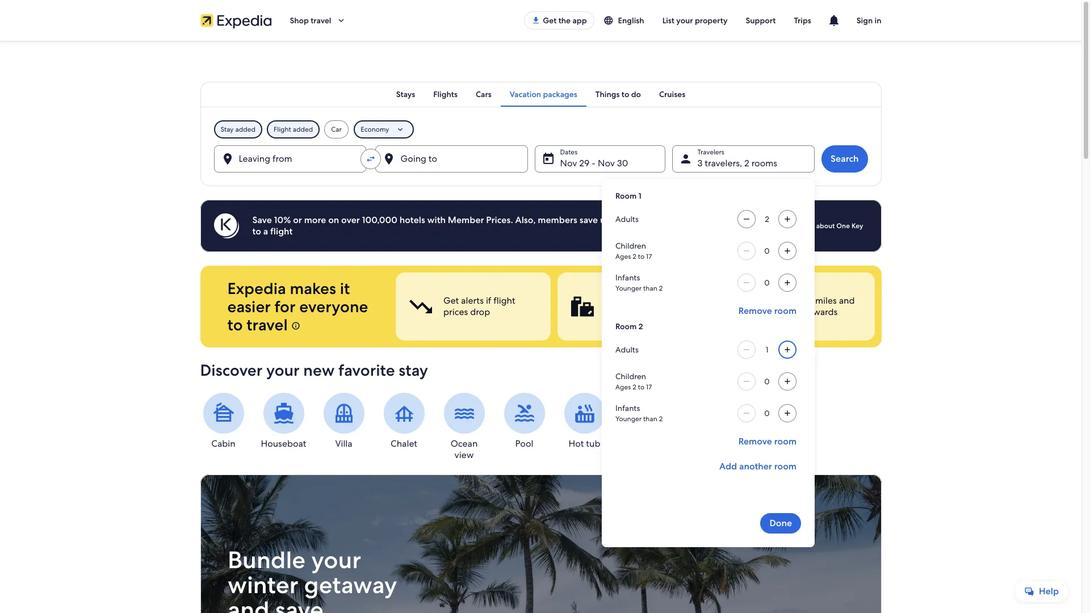 Task type: vqa. For each thing, say whether or not it's contained in the screenshot.
3 out of 3 element
yes



Task type: describe. For each thing, give the bounding box(es) containing it.
list your property
[[663, 15, 728, 26]]

earn airline miles and one key rewards
[[768, 295, 855, 318]]

3 travelers, 2 rooms
[[698, 157, 778, 169]]

rooms
[[752, 157, 778, 169]]

stay
[[221, 125, 234, 134]]

room for 2
[[775, 436, 797, 448]]

remove room for 1
[[739, 305, 797, 317]]

discover your new favorite stay
[[200, 360, 428, 381]]

list
[[663, 15, 675, 26]]

houseboat
[[261, 438, 307, 450]]

if
[[486, 295, 491, 307]]

add
[[720, 461, 738, 473]]

members
[[538, 214, 578, 226]]

added for stay added
[[235, 125, 256, 134]]

with
[[428, 214, 446, 226]]

flight inside bundle flight + hotel to save
[[637, 295, 659, 307]]

your for list
[[677, 15, 693, 26]]

10%
[[274, 214, 291, 226]]

chalet button
[[381, 393, 428, 450]]

bundle flight + hotel to save
[[606, 295, 701, 318]]

do
[[632, 89, 641, 99]]

villa button
[[321, 393, 367, 450]]

done
[[770, 518, 793, 529]]

than for 2
[[644, 415, 658, 424]]

property
[[695, 15, 728, 26]]

xsmall image
[[292, 322, 301, 331]]

hotels
[[400, 214, 425, 226]]

added for flight added
[[293, 125, 313, 134]]

3 room from the top
[[775, 461, 797, 473]]

favorite
[[339, 360, 395, 381]]

for
[[275, 297, 296, 317]]

tab list inside "bundle your winter getaway and save" 'main content'
[[200, 82, 882, 107]]

communication center icon image
[[828, 14, 841, 27]]

support link
[[737, 10, 785, 31]]

bundle for bundle flight + hotel to save
[[606, 295, 635, 307]]

you
[[671, 214, 687, 226]]

on
[[328, 214, 339, 226]]

flight
[[274, 125, 291, 134]]

discover
[[200, 360, 263, 381]]

key inside earn airline miles and one key rewards
[[788, 306, 803, 318]]

flights
[[434, 89, 458, 99]]

cabin button
[[200, 393, 247, 450]]

add another room
[[720, 461, 797, 473]]

nov 29 - nov 30
[[560, 157, 629, 169]]

bundle your winter getaway and save main content
[[0, 41, 1082, 614]]

cruises
[[660, 89, 686, 99]]

the
[[559, 15, 571, 26]]

english
[[618, 15, 645, 26]]

or
[[293, 214, 302, 226]]

search button
[[822, 145, 868, 173]]

expedia logo image
[[200, 12, 272, 28]]

room 1
[[616, 191, 642, 201]]

to inside expedia makes it easier for everyone to travel
[[228, 315, 243, 335]]

view
[[455, 449, 474, 461]]

travel sale activities deals image
[[200, 475, 882, 614]]

+
[[661, 295, 666, 307]]

one inside earn airline miles and one key rewards
[[768, 306, 786, 318]]

another
[[740, 461, 773, 473]]

1 out of 3 element
[[396, 273, 551, 341]]

your for bundle
[[311, 545, 361, 576]]

infants younger than 2 for 2
[[616, 403, 663, 424]]

travel inside expedia makes it easier for everyone to travel
[[247, 315, 288, 335]]

tub
[[586, 438, 601, 450]]

adults for 1
[[616, 214, 639, 224]]

3 travelers, 2 rooms button
[[673, 145, 815, 173]]

children for 1
[[616, 241, 647, 251]]

-
[[592, 157, 596, 169]]

save for bundle your winter getaway and save
[[275, 595, 323, 614]]

17 for room 2
[[647, 383, 652, 392]]

small image
[[604, 15, 614, 26]]

30
[[617, 157, 629, 169]]

economy button
[[354, 120, 414, 139]]

it
[[340, 278, 350, 299]]

swap origin and destination values image
[[366, 154, 376, 164]]

english button
[[595, 10, 654, 31]]

expedia
[[228, 278, 286, 299]]

hot tub
[[569, 438, 601, 450]]

1 horizontal spatial a
[[707, 214, 712, 226]]

younger for 1
[[616, 284, 642, 293]]

villa
[[335, 438, 353, 450]]

airline
[[788, 295, 813, 307]]

travel inside dropdown button
[[311, 15, 331, 26]]

things to do link
[[587, 82, 650, 107]]

easier
[[228, 297, 271, 317]]

hotel inside bundle flight + hotel to save
[[669, 295, 690, 307]]

pool
[[516, 438, 534, 450]]

chalet
[[391, 438, 418, 450]]

drop
[[470, 306, 490, 318]]

get the app
[[543, 15, 587, 26]]

ages for room 2
[[616, 383, 631, 392]]

than for 1
[[644, 284, 658, 293]]

1 nov from the left
[[560, 157, 577, 169]]

vacation packages
[[510, 89, 578, 99]]

earn
[[768, 295, 786, 307]]

cruises link
[[650, 82, 695, 107]]

nov 29 - nov 30 button
[[535, 145, 666, 173]]

2 inside dropdown button
[[745, 157, 750, 169]]

save
[[253, 214, 272, 226]]

younger for 2
[[616, 415, 642, 424]]

vacation
[[510, 89, 541, 99]]

add
[[689, 214, 705, 226]]

hotel inside 'save 10% or more on over 100,000 hotels with member prices. also, members save up to 30% when you add a hotel to a flight'
[[714, 214, 736, 226]]

remove for room 2
[[739, 436, 773, 448]]

shop
[[290, 15, 309, 26]]

houseboat button
[[260, 393, 307, 450]]

stay added
[[221, 125, 256, 134]]

children ages 2 to 17 for 1
[[616, 241, 652, 261]]

children for 2
[[616, 372, 647, 382]]

new
[[304, 360, 335, 381]]

1
[[639, 191, 642, 201]]



Task type: locate. For each thing, give the bounding box(es) containing it.
over
[[341, 214, 360, 226]]

get left alerts
[[443, 295, 459, 307]]

1 ages from the top
[[616, 252, 631, 261]]

remove room for 2
[[739, 436, 797, 448]]

adults down room 2
[[616, 345, 639, 355]]

hot
[[569, 438, 584, 450]]

learn
[[798, 222, 815, 231]]

flight left '+'
[[637, 295, 659, 307]]

1 vertical spatial one
[[768, 306, 786, 318]]

search
[[831, 153, 859, 165]]

1 younger from the top
[[616, 284, 642, 293]]

remove for room 1
[[739, 305, 773, 317]]

0 vertical spatial room
[[775, 305, 797, 317]]

2 vertical spatial save
[[275, 595, 323, 614]]

1 vertical spatial ages
[[616, 383, 631, 392]]

adults right up
[[616, 214, 639, 224]]

hotel right '+'
[[669, 295, 690, 307]]

0 vertical spatial save
[[580, 214, 598, 226]]

infants
[[616, 273, 640, 283], [616, 403, 640, 414]]

17 for room 1
[[647, 252, 652, 261]]

1 vertical spatial room
[[616, 322, 637, 332]]

remove room button for room 1
[[734, 301, 802, 322]]

2 infants younger than 2 from the top
[[616, 403, 663, 424]]

nov right -
[[598, 157, 615, 169]]

sign in button
[[848, 7, 891, 34]]

0 vertical spatial remove
[[739, 305, 773, 317]]

0 horizontal spatial save
[[275, 595, 323, 614]]

2 children ages 2 to 17 from the top
[[616, 372, 652, 392]]

get inside get alerts if flight prices drop
[[443, 295, 459, 307]]

added
[[235, 125, 256, 134], [293, 125, 313, 134]]

when
[[646, 214, 669, 226]]

up
[[600, 214, 612, 226]]

trips link
[[785, 10, 821, 31]]

save inside bundle flight + hotel to save
[[606, 306, 624, 318]]

2 infants from the top
[[616, 403, 640, 414]]

to inside things to do link
[[622, 89, 630, 99]]

things to do
[[596, 89, 641, 99]]

getaway
[[304, 570, 397, 601]]

trailing image
[[336, 15, 346, 26]]

get for get the app
[[543, 15, 557, 26]]

2 adults from the top
[[616, 345, 639, 355]]

your for discover
[[266, 360, 300, 381]]

bundle for bundle your winter getaway and save
[[228, 545, 305, 576]]

miles
[[816, 295, 837, 307]]

about
[[817, 222, 835, 231]]

prices
[[443, 306, 468, 318]]

also,
[[516, 214, 536, 226]]

to inside bundle flight + hotel to save
[[692, 295, 701, 307]]

2 horizontal spatial flight
[[637, 295, 659, 307]]

1 horizontal spatial travel
[[311, 15, 331, 26]]

key right about
[[852, 222, 864, 231]]

0 vertical spatial adults
[[616, 214, 639, 224]]

expedia makes it easier for everyone to travel
[[228, 278, 368, 335]]

younger right hot tub button
[[616, 415, 642, 424]]

1 vertical spatial hotel
[[669, 295, 690, 307]]

1 horizontal spatial your
[[311, 545, 361, 576]]

one left airline
[[768, 306, 786, 318]]

0 vertical spatial room
[[616, 191, 637, 201]]

ages
[[616, 252, 631, 261], [616, 383, 631, 392]]

1 children ages 2 to 17 from the top
[[616, 241, 652, 261]]

0 horizontal spatial key
[[788, 306, 803, 318]]

1 vertical spatial get
[[443, 295, 459, 307]]

2 children from the top
[[616, 372, 647, 382]]

0 vertical spatial travel
[[311, 15, 331, 26]]

your inside bundle your winter getaway and save
[[311, 545, 361, 576]]

1 adults from the top
[[616, 214, 639, 224]]

in
[[875, 15, 882, 26]]

room up 'add another room'
[[775, 436, 797, 448]]

done button
[[761, 514, 802, 534]]

makes
[[290, 278, 336, 299]]

get for get alerts if flight prices drop
[[443, 295, 459, 307]]

children ages 2 to 17 down 30%
[[616, 241, 652, 261]]

hotel right add
[[714, 214, 736, 226]]

0 horizontal spatial one
[[768, 306, 786, 318]]

2 younger from the top
[[616, 415, 642, 424]]

shop travel button
[[281, 7, 355, 34]]

than
[[644, 284, 658, 293], [644, 415, 658, 424]]

0 vertical spatial children ages 2 to 17
[[616, 241, 652, 261]]

remove room left rewards
[[739, 305, 797, 317]]

tab list containing stays
[[200, 82, 882, 107]]

infants younger than 2
[[616, 273, 663, 293], [616, 403, 663, 424]]

1 room from the top
[[616, 191, 637, 201]]

save 10% or more on over 100,000 hotels with member prices. also, members save up to 30% when you add a hotel to a flight
[[253, 214, 736, 237]]

remove left airline
[[739, 305, 773, 317]]

2 remove room button from the top
[[734, 432, 802, 452]]

1 vertical spatial remove room
[[739, 436, 797, 448]]

and inside earn airline miles and one key rewards
[[839, 295, 855, 307]]

infants for 2
[[616, 403, 640, 414]]

0 vertical spatial remove room button
[[734, 301, 802, 322]]

bundle inside bundle flight + hotel to save
[[606, 295, 635, 307]]

1 infants younger than 2 from the top
[[616, 273, 663, 293]]

list your property link
[[654, 10, 737, 31]]

app
[[573, 15, 587, 26]]

a left the '10%'
[[263, 226, 268, 237]]

infants younger than 2 up bundle flight + hotel to save at the right of the page
[[616, 273, 663, 293]]

children ages 2 to 17
[[616, 241, 652, 261], [616, 372, 652, 392]]

sign in
[[857, 15, 882, 26]]

1 horizontal spatial hotel
[[714, 214, 736, 226]]

infants younger than 2 for 1
[[616, 273, 663, 293]]

children ages 2 to 17 for 2
[[616, 372, 652, 392]]

2 horizontal spatial save
[[606, 306, 624, 318]]

1 children from the top
[[616, 241, 647, 251]]

0 vertical spatial key
[[852, 222, 864, 231]]

trips
[[794, 15, 812, 26]]

1 vertical spatial travel
[[247, 315, 288, 335]]

more
[[304, 214, 326, 226]]

remove room button for room 2
[[734, 432, 802, 452]]

remove room up 'add another room'
[[739, 436, 797, 448]]

infants up bundle flight + hotel to save at the right of the page
[[616, 273, 640, 283]]

1 added from the left
[[235, 125, 256, 134]]

2 vertical spatial room
[[775, 461, 797, 473]]

room 2
[[616, 322, 643, 332]]

0 horizontal spatial travel
[[247, 315, 288, 335]]

save for bundle flight + hotel to save
[[606, 306, 624, 318]]

flight inside 'save 10% or more on over 100,000 hotels with member prices. also, members save up to 30% when you add a hotel to a flight'
[[270, 226, 293, 237]]

remove
[[739, 305, 773, 317], [739, 436, 773, 448]]

younger up bundle flight + hotel to save at the right of the page
[[616, 284, 642, 293]]

0 horizontal spatial get
[[443, 295, 459, 307]]

download the app button image
[[532, 16, 541, 25]]

0 vertical spatial children
[[616, 241, 647, 251]]

0 horizontal spatial bundle
[[228, 545, 305, 576]]

and
[[839, 295, 855, 307], [228, 595, 269, 614]]

learn about one key link
[[793, 217, 868, 235]]

0 vertical spatial infants younger than 2
[[616, 273, 663, 293]]

one right about
[[837, 222, 850, 231]]

2 remove from the top
[[739, 436, 773, 448]]

1 vertical spatial younger
[[616, 415, 642, 424]]

hot tub button
[[562, 393, 608, 450]]

stay
[[399, 360, 428, 381]]

2 ages from the top
[[616, 383, 631, 392]]

1 vertical spatial remove
[[739, 436, 773, 448]]

3 out of 3 element
[[720, 273, 875, 341]]

1 vertical spatial save
[[606, 306, 624, 318]]

0 vertical spatial younger
[[616, 284, 642, 293]]

cars
[[476, 89, 492, 99]]

1 vertical spatial adults
[[616, 345, 639, 355]]

ages for room 1
[[616, 252, 631, 261]]

0 vertical spatial one
[[837, 222, 850, 231]]

1 horizontal spatial added
[[293, 125, 313, 134]]

packages
[[543, 89, 578, 99]]

0 vertical spatial ages
[[616, 252, 631, 261]]

0 horizontal spatial your
[[266, 360, 300, 381]]

your
[[677, 15, 693, 26], [266, 360, 300, 381], [311, 545, 361, 576]]

0 vertical spatial and
[[839, 295, 855, 307]]

remove room
[[739, 305, 797, 317], [739, 436, 797, 448]]

2 17 from the top
[[647, 383, 652, 392]]

1 horizontal spatial get
[[543, 15, 557, 26]]

room left 1
[[616, 191, 637, 201]]

cars link
[[467, 82, 501, 107]]

adults for 2
[[616, 345, 639, 355]]

1 horizontal spatial key
[[852, 222, 864, 231]]

1 vertical spatial and
[[228, 595, 269, 614]]

0 horizontal spatial nov
[[560, 157, 577, 169]]

1 room from the top
[[775, 305, 797, 317]]

2 vertical spatial your
[[311, 545, 361, 576]]

car
[[331, 125, 342, 134]]

travel left xsmall image
[[247, 315, 288, 335]]

room for 1
[[775, 305, 797, 317]]

1 vertical spatial children
[[616, 372, 647, 382]]

get the app link
[[524, 11, 595, 30]]

29
[[580, 157, 590, 169]]

1 infants from the top
[[616, 273, 640, 283]]

2 remove room from the top
[[739, 436, 797, 448]]

children ages 2 to 17 down room 2
[[616, 372, 652, 392]]

learn about one key
[[798, 222, 864, 231]]

0 vertical spatial bundle
[[606, 295, 635, 307]]

1 horizontal spatial save
[[580, 214, 598, 226]]

0 vertical spatial infants
[[616, 273, 640, 283]]

0 horizontal spatial flight
[[270, 226, 293, 237]]

2 room from the top
[[775, 436, 797, 448]]

pool button
[[501, 393, 548, 450]]

2 added from the left
[[293, 125, 313, 134]]

save
[[580, 214, 598, 226], [606, 306, 624, 318], [275, 595, 323, 614]]

1 horizontal spatial flight
[[494, 295, 515, 307]]

30%
[[625, 214, 643, 226]]

nov left 29
[[560, 157, 577, 169]]

travelers,
[[705, 157, 743, 169]]

room down bundle flight + hotel to save at the right of the page
[[616, 322, 637, 332]]

1 horizontal spatial one
[[837, 222, 850, 231]]

2 than from the top
[[644, 415, 658, 424]]

1 vertical spatial room
[[775, 436, 797, 448]]

flight left or
[[270, 226, 293, 237]]

2 nov from the left
[[598, 157, 615, 169]]

rewards
[[805, 306, 838, 318]]

0 vertical spatial than
[[644, 284, 658, 293]]

1 vertical spatial bundle
[[228, 545, 305, 576]]

1 horizontal spatial nov
[[598, 157, 615, 169]]

vacation packages link
[[501, 82, 587, 107]]

0 vertical spatial your
[[677, 15, 693, 26]]

room for room 2
[[616, 322, 637, 332]]

0 horizontal spatial added
[[235, 125, 256, 134]]

0 vertical spatial get
[[543, 15, 557, 26]]

1 vertical spatial infants younger than 2
[[616, 403, 663, 424]]

added right the flight on the top of page
[[293, 125, 313, 134]]

save inside 'save 10% or more on over 100,000 hotels with member prices. also, members save up to 30% when you add a hotel to a flight'
[[580, 214, 598, 226]]

flight inside get alerts if flight prices drop
[[494, 295, 515, 307]]

0 vertical spatial remove room
[[739, 305, 797, 317]]

0 horizontal spatial hotel
[[669, 295, 690, 307]]

and inside bundle your winter getaway and save
[[228, 595, 269, 614]]

tab list
[[200, 82, 882, 107]]

2 out of 3 element
[[558, 273, 713, 341]]

1 vertical spatial children ages 2 to 17
[[616, 372, 652, 392]]

stays link
[[387, 82, 425, 107]]

children down room 2
[[616, 372, 647, 382]]

1 remove room from the top
[[739, 305, 797, 317]]

flight added
[[274, 125, 313, 134]]

2 room from the top
[[616, 322, 637, 332]]

remove up another
[[739, 436, 773, 448]]

room for room 1
[[616, 191, 637, 201]]

everyone
[[299, 297, 368, 317]]

2 horizontal spatial your
[[677, 15, 693, 26]]

a right add
[[707, 214, 712, 226]]

shop travel
[[290, 15, 331, 26]]

added right stay
[[235, 125, 256, 134]]

infants younger than 2 right hot tub button
[[616, 403, 663, 424]]

1 vertical spatial infants
[[616, 403, 640, 414]]

0 horizontal spatial and
[[228, 595, 269, 614]]

remove room button up 'add another room'
[[734, 432, 802, 452]]

1 remove room button from the top
[[734, 301, 802, 322]]

1 vertical spatial than
[[644, 415, 658, 424]]

1 17 from the top
[[647, 252, 652, 261]]

infants for 1
[[616, 273, 640, 283]]

17
[[647, 252, 652, 261], [647, 383, 652, 392]]

key right the earn
[[788, 306, 803, 318]]

1 horizontal spatial bundle
[[606, 295, 635, 307]]

bundle inside bundle your winter getaway and save
[[228, 545, 305, 576]]

1 vertical spatial remove room button
[[734, 432, 802, 452]]

0 vertical spatial 17
[[647, 252, 652, 261]]

get right download the app button 'image' on the left top of the page
[[543, 15, 557, 26]]

travel left trailing icon
[[311, 15, 331, 26]]

flight right if
[[494, 295, 515, 307]]

0 vertical spatial hotel
[[714, 214, 736, 226]]

winter
[[228, 570, 298, 601]]

room left rewards
[[775, 305, 797, 317]]

1 remove from the top
[[739, 305, 773, 317]]

room right another
[[775, 461, 797, 473]]

support
[[746, 15, 776, 26]]

0 horizontal spatial a
[[263, 226, 268, 237]]

children down 30%
[[616, 241, 647, 251]]

1 than from the top
[[644, 284, 658, 293]]

add another room button
[[715, 457, 802, 477]]

remove room button left rewards
[[734, 301, 802, 322]]

save inside bundle your winter getaway and save
[[275, 595, 323, 614]]

sign
[[857, 15, 873, 26]]

flights link
[[425, 82, 467, 107]]

1 vertical spatial your
[[266, 360, 300, 381]]

infants right hot tub button
[[616, 403, 640, 414]]

1 vertical spatial 17
[[647, 383, 652, 392]]

bundle
[[606, 295, 635, 307], [228, 545, 305, 576]]

1 horizontal spatial and
[[839, 295, 855, 307]]

get alerts if flight prices drop
[[443, 295, 515, 318]]

1 vertical spatial key
[[788, 306, 803, 318]]



